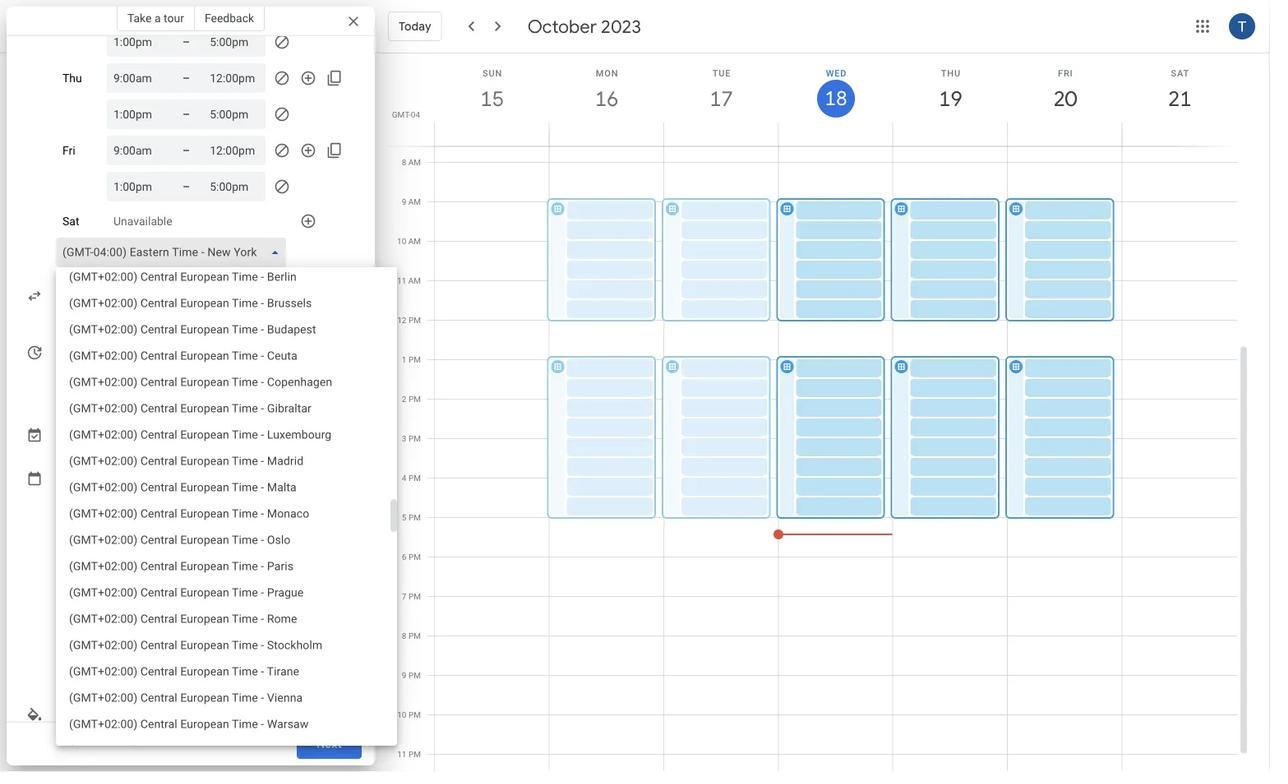 Task type: locate. For each thing, give the bounding box(es) containing it.
am for 8 am
[[409, 158, 421, 167]]

1 horizontal spatial thu
[[942, 68, 962, 78]]

calendars up and
[[168, 601, 213, 612]]

thu
[[942, 68, 962, 78], [63, 71, 82, 85]]

am for 9 am
[[409, 197, 421, 207]]

pm right 4
[[409, 473, 421, 483]]

sun 15
[[480, 68, 503, 112]]

a for change
[[108, 382, 114, 397]]

2 end time on fridays text field from the top
[[210, 177, 259, 197]]

1 vertical spatial 10
[[398, 710, 407, 720]]

7 pm from the top
[[409, 552, 421, 562]]

for up (gmt+02:00) central european time - copenhagen option on the left
[[204, 355, 218, 367]]

today button
[[388, 7, 442, 46]]

for up selected
[[171, 465, 188, 480]]

10 for 10 pm
[[398, 710, 407, 720]]

1 horizontal spatial a
[[155, 11, 161, 25]]

pm
[[409, 315, 421, 325], [409, 355, 421, 365], [409, 394, 421, 404], [409, 434, 421, 444], [409, 473, 421, 483], [409, 513, 421, 523], [409, 552, 421, 562], [409, 592, 421, 602], [409, 631, 421, 641], [409, 671, 421, 681], [409, 710, 421, 720], [409, 750, 421, 760]]

am down 9 am
[[409, 237, 421, 246]]

0 vertical spatial availability
[[115, 339, 174, 354]]

sat for sat
[[63, 215, 79, 228]]

2 pm from the top
[[409, 355, 421, 365]]

calendar
[[101, 517, 141, 529]]

(gmt+02:00) central european time - madrid option
[[56, 448, 391, 475]]

0 vertical spatial for
[[204, 355, 218, 367]]

2023
[[601, 15, 642, 38]]

pm for 6 pm
[[409, 552, 421, 562]]

None field
[[56, 238, 293, 267]]

4 pm from the top
[[409, 434, 421, 444]]

6
[[402, 552, 407, 562]]

pm down 9 pm
[[409, 710, 421, 720]]

4 – from the top
[[183, 144, 190, 157]]

(gmt+02:00) central european time - malta option
[[56, 475, 391, 501]]

2 vertical spatial for
[[170, 494, 183, 506]]

a inside connect more calendars link multiple calendars to avoid scheduling conflicts. get this and more with a google workspace individual plan.
[[259, 614, 264, 625]]

11 for 11 am
[[397, 276, 407, 286]]

tue 17
[[709, 68, 733, 112]]

start time on thursdays text field down start time on wednesdays text box
[[114, 68, 163, 88]]

7
[[402, 592, 407, 602]]

Start time on Wednesdays text field
[[114, 32, 163, 52]]

wed
[[826, 68, 847, 78]]

4 am from the top
[[409, 276, 421, 286]]

(gmt+02:00) central european time - warsaw option
[[56, 712, 391, 738]]

availability inside button
[[152, 382, 211, 397]]

tara schultz
[[88, 539, 151, 553]]

12 pm from the top
[[409, 750, 421, 760]]

schultz
[[113, 539, 151, 553]]

pm for 7 pm
[[409, 592, 421, 602]]

19 column header
[[893, 53, 1009, 146]]

calendars
[[191, 481, 237, 493], [184, 581, 236, 595], [168, 601, 213, 612]]

times inside calendars checked for availability any busy times on selected calendars will be automatically removed for booking
[[107, 481, 133, 493]]

10 am
[[397, 237, 421, 246]]

(gmt+02:00) central european time - luxembourg option
[[56, 422, 391, 448]]

1 vertical spatial a
[[108, 382, 114, 397]]

1
[[402, 355, 407, 365]]

–
[[183, 35, 190, 49], [183, 71, 190, 85], [183, 107, 190, 121], [183, 144, 190, 157], [183, 180, 190, 193]]

– for start time on fridays text field
[[183, 180, 190, 193]]

am
[[409, 158, 421, 167], [409, 197, 421, 207], [409, 237, 421, 246], [409, 276, 421, 286]]

calendars checked for availability any busy times on selected calendars will be automatically removed for booking
[[63, 465, 269, 506]]

grid containing 15
[[382, 53, 1251, 772]]

9 up 10 pm at the left bottom of the page
[[402, 671, 407, 681]]

times inside adjusted availability indicate times you're available for specific dates
[[102, 355, 128, 367]]

(gmt+02:00) central european time - ceuta option
[[56, 343, 391, 369]]

explore plan button
[[100, 642, 179, 672]]

1 vertical spatial 8
[[402, 631, 407, 641]]

8 am
[[402, 158, 421, 167]]

1 vertical spatial start time on thursdays text field
[[114, 104, 163, 124]]

8 pm from the top
[[409, 592, 421, 602]]

pm up 9 pm
[[409, 631, 421, 641]]

a for take
[[155, 11, 161, 25]]

1 vertical spatial sat
[[63, 215, 79, 228]]

9 for 9 pm
[[402, 671, 407, 681]]

1 vertical spatial 11
[[398, 750, 407, 760]]

sun
[[483, 68, 503, 78]]

sat up saturday, october 21 element
[[1172, 68, 1190, 78]]

pm right 2
[[409, 394, 421, 404]]

(gmt+02:00) central european time - budapest option
[[56, 317, 391, 343]]

sat 21
[[1168, 68, 1191, 112]]

9 up 10 am
[[402, 197, 407, 207]]

more
[[153, 581, 181, 595], [210, 614, 234, 625]]

0 horizontal spatial fri
[[63, 144, 75, 157]]

11 down 10 pm at the left bottom of the page
[[398, 750, 407, 760]]

tue
[[713, 68, 731, 78]]

18
[[824, 86, 847, 111]]

availability
[[115, 339, 174, 354], [152, 382, 211, 397], [190, 465, 250, 480]]

times left you're
[[102, 355, 128, 367]]

0 vertical spatial 11
[[397, 276, 407, 286]]

2 vertical spatial a
[[259, 614, 264, 625]]

more up multiple
[[153, 581, 181, 595]]

1 11 from the top
[[397, 276, 407, 286]]

0 vertical spatial 8
[[402, 158, 407, 167]]

start time on thursdays text field up start time on fridays text box
[[114, 104, 163, 124]]

8 pm
[[402, 631, 421, 641]]

fri left start time on fridays text box
[[63, 144, 75, 157]]

sat inside sat 21
[[1172, 68, 1190, 78]]

4 pm
[[402, 473, 421, 483]]

on
[[135, 481, 147, 493]]

calendars up to
[[184, 581, 236, 595]]

pm for 3 pm
[[409, 434, 421, 444]]

take a tour button
[[117, 5, 195, 31]]

0 vertical spatial a
[[155, 11, 161, 25]]

1 vertical spatial availability
[[152, 382, 211, 397]]

availability up you're
[[115, 339, 174, 354]]

pm right 3
[[409, 434, 421, 444]]

1 vertical spatial calendars
[[184, 581, 236, 595]]

0 vertical spatial end time on fridays text field
[[210, 141, 259, 160]]

color
[[63, 707, 93, 722]]

10 pm
[[398, 710, 421, 720]]

fri up friday, october 20 'element'
[[1059, 68, 1074, 78]]

10 pm from the top
[[409, 671, 421, 681]]

1 pm from the top
[[409, 315, 421, 325]]

1 vertical spatial fri
[[63, 144, 75, 157]]

0 vertical spatial start time on thursdays text field
[[114, 68, 163, 88]]

9 pm
[[402, 671, 421, 681]]

monday, october 16 element
[[588, 80, 626, 118]]

3 pm from the top
[[409, 394, 421, 404]]

0 vertical spatial sat
[[1172, 68, 1190, 78]]

1 – from the top
[[183, 35, 190, 49]]

wednesday, october 18, today element
[[818, 80, 856, 118]]

0 vertical spatial 10
[[397, 237, 407, 246]]

2 start time on thursdays text field from the top
[[114, 104, 163, 124]]

1 horizontal spatial sat
[[1172, 68, 1190, 78]]

for down selected
[[170, 494, 183, 506]]

Start time on Thursdays text field
[[114, 68, 163, 88], [114, 104, 163, 124]]

2 vertical spatial availability
[[190, 465, 250, 480]]

am for 10 am
[[409, 237, 421, 246]]

1 vertical spatial end time on fridays text field
[[210, 177, 259, 197]]

5 pm from the top
[[409, 473, 421, 483]]

21 column header
[[1123, 53, 1238, 146]]

2 horizontal spatial a
[[259, 614, 264, 625]]

11 for 11 pm
[[398, 750, 407, 760]]

change a date's availability
[[63, 382, 211, 397]]

11 up 12
[[397, 276, 407, 286]]

am up 9 am
[[409, 158, 421, 167]]

2 pm
[[402, 394, 421, 404]]

availability up will
[[190, 465, 250, 480]]

sat
[[1172, 68, 1190, 78], [63, 215, 79, 228]]

pm right 5
[[409, 513, 421, 523]]

End time on Fridays text field
[[210, 141, 259, 160], [210, 177, 259, 197]]

0 horizontal spatial thu
[[63, 71, 82, 85]]

conflicts.
[[106, 614, 149, 625]]

10
[[397, 237, 407, 246], [398, 710, 407, 720]]

1 vertical spatial more
[[210, 614, 234, 625]]

0 vertical spatial 9
[[402, 197, 407, 207]]

removed
[[128, 494, 168, 506]]

for
[[204, 355, 218, 367], [171, 465, 188, 480], [170, 494, 183, 506]]

a right with
[[259, 614, 264, 625]]

(gmt+02:00) central european time - prague option
[[56, 580, 391, 606]]

pm for 8 pm
[[409, 631, 421, 641]]

a left tour
[[155, 11, 161, 25]]

pm right 12
[[409, 315, 421, 325]]

(gmt+02:00) central european time - rome option
[[56, 606, 391, 633]]

0 horizontal spatial more
[[153, 581, 181, 595]]

for inside adjusted availability indicate times you're available for specific dates
[[204, 355, 218, 367]]

change
[[63, 382, 105, 397]]

1 horizontal spatial fri
[[1059, 68, 1074, 78]]

link
[[106, 601, 125, 612]]

pm for 2 pm
[[409, 394, 421, 404]]

a left date's at left
[[108, 382, 114, 397]]

9
[[402, 197, 407, 207], [402, 671, 407, 681]]

1 start time on thursdays text field from the top
[[114, 68, 163, 88]]

5 – from the top
[[183, 180, 190, 193]]

3 am from the top
[[409, 237, 421, 246]]

0 vertical spatial calendars
[[191, 481, 237, 493]]

times left the on
[[107, 481, 133, 493]]

thu inside thu 19
[[942, 68, 962, 78]]

start time on thursdays text field for 2nd end time on thursdays text box
[[114, 104, 163, 124]]

2 9 from the top
[[402, 671, 407, 681]]

16 column header
[[549, 53, 665, 146]]

9 pm from the top
[[409, 631, 421, 641]]

8
[[402, 158, 407, 167], [402, 631, 407, 641]]

fri for fri 20
[[1059, 68, 1074, 78]]

10 up 11 am
[[397, 237, 407, 246]]

grid
[[382, 53, 1251, 772]]

1 end time on fridays text field from the top
[[210, 141, 259, 160]]

12 pm
[[398, 315, 421, 325]]

primary calendar
[[63, 517, 141, 529]]

am down 8 am
[[409, 197, 421, 207]]

(gmt+02:00) central european time - paris option
[[56, 554, 391, 580]]

(gmt+02:00) central european time - vienna option
[[56, 685, 391, 712]]

0 horizontal spatial a
[[108, 382, 114, 397]]

0 vertical spatial times
[[102, 355, 128, 367]]

2 11 from the top
[[398, 750, 407, 760]]

(gmt+02:00) central european time - zurich option
[[56, 738, 391, 764]]

calendars up booking
[[191, 481, 237, 493]]

end time on fridays text field for start time on fridays text field
[[210, 177, 259, 197]]

fri inside fri 20
[[1059, 68, 1074, 78]]

a
[[155, 11, 161, 25], [108, 382, 114, 397], [259, 614, 264, 625]]

1 am from the top
[[409, 158, 421, 167]]

2 8 from the top
[[402, 631, 407, 641]]

19
[[938, 85, 962, 112]]

11
[[397, 276, 407, 286], [398, 750, 407, 760]]

1 pm
[[402, 355, 421, 365]]

gmt-
[[392, 109, 411, 119]]

more down to
[[210, 614, 234, 625]]

11 pm from the top
[[409, 710, 421, 720]]

am up 12 pm
[[409, 276, 421, 286]]

15 column header
[[434, 53, 550, 146]]

17
[[709, 85, 733, 112]]

3
[[402, 434, 407, 444]]

1 10 from the top
[[397, 237, 407, 246]]

pm for 12 pm
[[409, 315, 421, 325]]

thu for thu 19
[[942, 68, 962, 78]]

pm for 1 pm
[[409, 355, 421, 365]]

pm down 8 pm
[[409, 671, 421, 681]]

(gmt+02:00) central european time - tirane option
[[56, 659, 391, 685]]

pm for 5 pm
[[409, 513, 421, 523]]

0 vertical spatial end time on thursdays text field
[[210, 68, 259, 88]]

availability inside calendars checked for availability any busy times on selected calendars will be automatically removed for booking
[[190, 465, 250, 480]]

end time on fridays text field for start time on fridays text box
[[210, 141, 259, 160]]

8 up 9 am
[[402, 158, 407, 167]]

with
[[237, 614, 256, 625]]

available
[[161, 355, 202, 367]]

2 10 from the top
[[398, 710, 407, 720]]

17 column header
[[664, 53, 779, 146]]

1 end time on thursdays text field from the top
[[210, 68, 259, 88]]

10 up 11 pm
[[398, 710, 407, 720]]

0 vertical spatial fri
[[1059, 68, 1074, 78]]

– for start time on fridays text box
[[183, 144, 190, 157]]

0 horizontal spatial sat
[[63, 215, 79, 228]]

start time on thursdays text field for second end time on thursdays text box from the bottom of the page
[[114, 68, 163, 88]]

2 am from the top
[[409, 197, 421, 207]]

and
[[190, 614, 207, 625]]

availability for for
[[190, 465, 250, 480]]

workspace
[[106, 627, 157, 638]]

calendars inside calendars checked for availability any busy times on selected calendars will be automatically removed for booking
[[191, 481, 237, 493]]

1 vertical spatial end time on thursdays text field
[[210, 104, 259, 124]]

availability down available
[[152, 382, 211, 397]]

am for 11 am
[[409, 276, 421, 286]]

sat left unavailable
[[63, 215, 79, 228]]

thu for thu
[[63, 71, 82, 85]]

6 pm from the top
[[409, 513, 421, 523]]

pm for 4 pm
[[409, 473, 421, 483]]

1 8 from the top
[[402, 158, 407, 167]]

friday, october 20 element
[[1047, 80, 1085, 118]]

3 – from the top
[[183, 107, 190, 121]]

sunday, october 15 element
[[474, 80, 511, 118]]

1 vertical spatial times
[[107, 481, 133, 493]]

you're
[[131, 355, 158, 367]]

pm right 1
[[409, 355, 421, 365]]

1 vertical spatial 9
[[402, 671, 407, 681]]

1 9 from the top
[[402, 197, 407, 207]]

8 down the 7
[[402, 631, 407, 641]]

pm right the 7
[[409, 592, 421, 602]]

feedback button
[[195, 5, 265, 31]]

pm right 6
[[409, 552, 421, 562]]

End time on Thursdays text field
[[210, 68, 259, 88], [210, 104, 259, 124]]

pm down 10 pm at the left bottom of the page
[[409, 750, 421, 760]]



Task type: vqa. For each thing, say whether or not it's contained in the screenshot.
PM related to 1 PM
yes



Task type: describe. For each thing, give the bounding box(es) containing it.
4
[[402, 473, 407, 483]]

availability inside adjusted availability indicate times you're available for specific dates
[[115, 339, 174, 354]]

sat for sat 21
[[1172, 68, 1190, 78]]

dates
[[259, 355, 285, 367]]

9 for 9 am
[[402, 197, 407, 207]]

thursday, october 19 element
[[932, 80, 970, 118]]

tara
[[88, 539, 110, 553]]

today
[[399, 19, 432, 34]]

october
[[528, 15, 597, 38]]

fri 20
[[1053, 68, 1077, 112]]

connect
[[106, 581, 150, 595]]

pm for 10 pm
[[409, 710, 421, 720]]

checked
[[121, 465, 169, 480]]

unavailable
[[114, 215, 173, 228]]

12
[[398, 315, 407, 325]]

individual
[[160, 627, 205, 638]]

Start time on Fridays text field
[[114, 177, 163, 197]]

(gmt+02:00) central european time - brussels option
[[56, 290, 391, 317]]

plan
[[149, 650, 173, 665]]

pm for 11 pm
[[409, 750, 421, 760]]

specific
[[220, 355, 257, 367]]

google
[[267, 614, 300, 625]]

explore plan
[[106, 650, 173, 665]]

booking
[[186, 494, 223, 506]]

mon
[[596, 68, 619, 78]]

change a date's availability button
[[56, 374, 217, 404]]

pm for 9 pm
[[409, 671, 421, 681]]

plan.
[[207, 627, 230, 638]]

Start time on Fridays text field
[[114, 141, 163, 160]]

automatically
[[63, 494, 125, 506]]

tour
[[164, 11, 184, 25]]

11 pm
[[398, 750, 421, 760]]

availability for date's
[[152, 382, 211, 397]]

6 pm
[[402, 552, 421, 562]]

5
[[402, 513, 407, 523]]

8 for 8 am
[[402, 158, 407, 167]]

– for start time on wednesdays text box
[[183, 35, 190, 49]]

11 am
[[397, 276, 421, 286]]

0 vertical spatial more
[[153, 581, 181, 595]]

1 horizontal spatial more
[[210, 614, 234, 625]]

21
[[1168, 85, 1191, 112]]

(gmt+02:00) central european time - stockholm option
[[56, 633, 391, 659]]

to
[[216, 601, 225, 612]]

7 pm
[[402, 592, 421, 602]]

(gmt+02:00) central european time - oslo option
[[56, 527, 391, 554]]

any
[[63, 481, 80, 493]]

15
[[480, 85, 503, 112]]

tuesday, october 17 element
[[703, 80, 741, 118]]

adjusted availability indicate times you're available for specific dates
[[63, 339, 285, 367]]

(gmt+02:00) central european time - berlin option
[[56, 264, 391, 290]]

3 pm
[[402, 434, 421, 444]]

feedback
[[205, 11, 254, 25]]

explore
[[106, 650, 147, 665]]

2 vertical spatial calendars
[[168, 601, 213, 612]]

mon 16
[[594, 68, 619, 112]]

next
[[317, 737, 342, 752]]

be
[[258, 481, 269, 493]]

next button
[[297, 725, 362, 764]]

18 column header
[[778, 53, 894, 146]]

fri for fri
[[63, 144, 75, 157]]

get
[[152, 614, 168, 625]]

16
[[594, 85, 618, 112]]

wed 18
[[824, 68, 847, 111]]

busy
[[83, 481, 104, 493]]

adjusted
[[63, 339, 112, 354]]

2 – from the top
[[183, 71, 190, 85]]

saturday, october 21 element
[[1162, 80, 1200, 118]]

gmt-04
[[392, 109, 420, 119]]

thu 19
[[938, 68, 962, 112]]

primary
[[63, 517, 99, 529]]

20
[[1053, 85, 1077, 112]]

take a tour
[[127, 11, 184, 25]]

take
[[127, 11, 152, 25]]

10 for 10 am
[[397, 237, 407, 246]]

date's
[[117, 382, 150, 397]]

indicate
[[63, 355, 100, 367]]

connect more calendars link multiple calendars to avoid scheduling conflicts. get this and more with a google workspace individual plan.
[[106, 581, 305, 638]]

8 for 8 pm
[[402, 631, 407, 641]]

(gmt+02:00) central european time - gibraltar option
[[56, 396, 391, 422]]

1 vertical spatial for
[[171, 465, 188, 480]]

selected
[[150, 481, 189, 493]]

(gmt+02:00) central european time - copenhagen option
[[56, 369, 391, 396]]

avoid
[[228, 601, 253, 612]]

20 column header
[[1008, 53, 1123, 146]]

2
[[402, 394, 407, 404]]

(gmt+02:00) central european time - monaco option
[[56, 501, 391, 527]]

5 pm
[[402, 513, 421, 523]]

9 am
[[402, 197, 421, 207]]

this
[[170, 614, 188, 625]]

calendars
[[63, 465, 118, 480]]

2 end time on thursdays text field from the top
[[210, 104, 259, 124]]

scheduling
[[255, 601, 305, 612]]

End time on Wednesdays text field
[[210, 32, 259, 52]]

will
[[239, 481, 255, 493]]

multiple
[[128, 601, 165, 612]]



